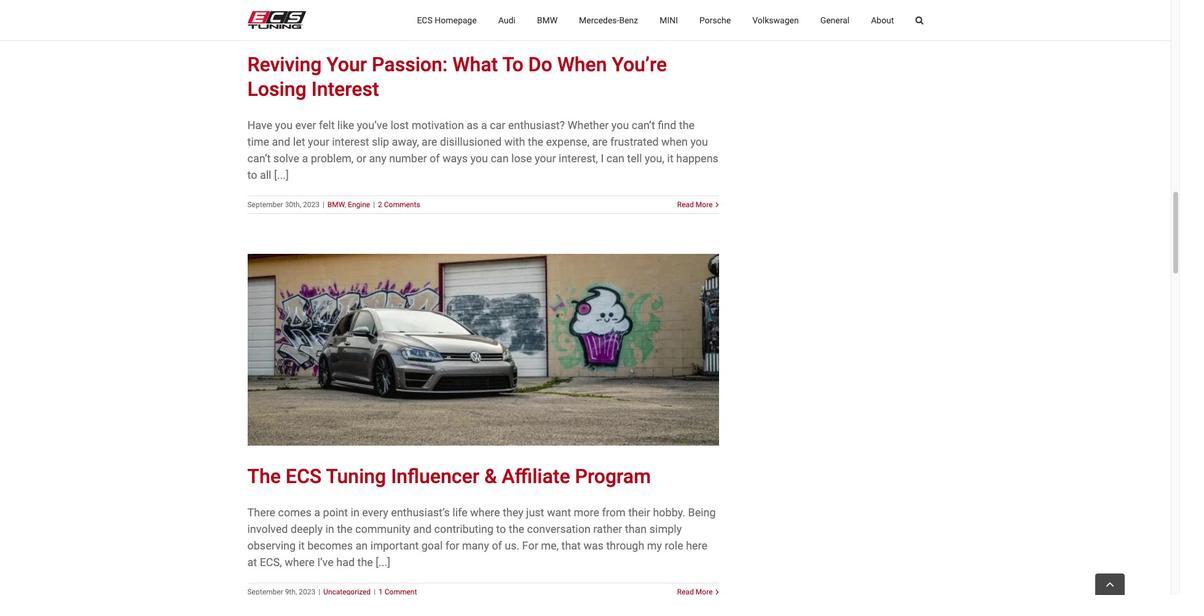 Task type: describe. For each thing, give the bounding box(es) containing it.
the down an in the bottom left of the page
[[358, 556, 373, 569]]

benz
[[619, 15, 638, 25]]

mini link
[[660, 0, 678, 40]]

porsche link
[[700, 0, 731, 40]]

simply
[[650, 523, 682, 536]]

role
[[665, 539, 684, 552]]

you down disillusioned at the top of page
[[471, 152, 488, 165]]

0 vertical spatial your
[[308, 136, 329, 148]]

general
[[821, 15, 850, 25]]

1 can from the left
[[491, 152, 509, 165]]

expense,
[[546, 136, 590, 148]]

1 vertical spatial can't
[[247, 152, 271, 165]]

it inside there comes a point in every enthusiast's life where they just want more from their hobby. being involved deeply in the community and contributing to the conversation rather than simply observing it becomes an important goal for many of us. for me, that was through my role here at ecs, where i've had the [...]
[[299, 539, 305, 552]]

the down enthusiast?
[[528, 136, 544, 148]]

lose
[[512, 152, 532, 165]]

that
[[562, 539, 581, 552]]

losing
[[247, 78, 307, 101]]

me,
[[541, 539, 559, 552]]

1 | from the left
[[323, 201, 325, 209]]

about
[[871, 15, 894, 25]]

you've
[[357, 119, 388, 132]]

[...] inside 'have you ever felt like you've lost motivation as a car enthusiast? whether you can't find the time and let your interest slip away, are disillusioned with the expense, are frustrated when you can't solve a problem, or any number of ways you can lose your interest, i can tell you, it happens to all [...]'
[[274, 169, 289, 182]]

the down the they
[[509, 523, 525, 536]]

read more
[[678, 201, 713, 209]]

what
[[453, 53, 498, 76]]

goal
[[422, 539, 443, 552]]

interest
[[312, 78, 379, 101]]

many
[[462, 539, 489, 552]]

at
[[247, 556, 257, 569]]

2 are from the left
[[592, 136, 608, 148]]

felt
[[319, 119, 335, 132]]

the
[[247, 465, 281, 488]]

ecs homepage
[[417, 15, 477, 25]]

through
[[607, 539, 645, 552]]

enthusiast's
[[391, 506, 450, 519]]

with
[[505, 136, 525, 148]]

life
[[453, 506, 468, 519]]

engine link
[[348, 201, 370, 209]]

any
[[369, 152, 387, 165]]

about link
[[871, 0, 894, 40]]

general link
[[821, 0, 850, 40]]

your
[[327, 53, 367, 76]]

you left the ever
[[275, 119, 293, 132]]

deeply
[[291, 523, 323, 536]]

september
[[247, 201, 283, 209]]

they
[[503, 506, 524, 519]]

lost
[[391, 119, 409, 132]]

it inside 'have you ever felt like you've lost motivation as a car enthusiast? whether you can't find the time and let your interest slip away, are disillusioned with the expense, are frustrated when you can't solve a problem, or any number of ways you can lose your interest, i can tell you, it happens to all [...]'
[[667, 152, 674, 165]]

their
[[628, 506, 651, 519]]

involved
[[247, 523, 288, 536]]

audi link
[[498, 0, 516, 40]]

2
[[378, 201, 382, 209]]

tuning
[[326, 465, 386, 488]]

every
[[362, 506, 388, 519]]

want
[[547, 506, 571, 519]]

1 horizontal spatial in
[[351, 506, 360, 519]]

to inside there comes a point in every enthusiast's life where they just want more from their hobby. being involved deeply in the community and contributing to the conversation rather than simply observing it becomes an important goal for many of us. for me, that was through my role here at ecs, where i've had the [...]
[[496, 523, 506, 536]]

from
[[602, 506, 626, 519]]

1 vertical spatial bmw
[[328, 201, 345, 209]]

september 30th, 2023 | bmw , engine | 2 comments
[[247, 201, 420, 209]]

a inside there comes a point in every enthusiast's life where they just want more from their hobby. being involved deeply in the community and contributing to the conversation rather than simply observing it becomes an important goal for many of us. for me, that was through my role here at ecs, where i've had the [...]
[[314, 506, 320, 519]]

have
[[247, 119, 272, 132]]

my
[[647, 539, 662, 552]]

[...] inside there comes a point in every enthusiast's life where they just want more from their hobby. being involved deeply in the community and contributing to the conversation rather than simply observing it becomes an important goal for many of us. for me, that was through my role here at ecs, where i've had the [...]
[[376, 556, 390, 569]]

to
[[502, 53, 524, 76]]

to inside 'have you ever felt like you've lost motivation as a car enthusiast? whether you can't find the time and let your interest slip away, are disillusioned with the expense, are frustrated when you can't solve a problem, or any number of ways you can lose your interest, i can tell you, it happens to all [...]'
[[247, 169, 257, 182]]

disillusioned
[[440, 136, 502, 148]]

1 horizontal spatial where
[[470, 506, 500, 519]]

tell
[[627, 152, 642, 165]]

time
[[247, 136, 269, 148]]

mercedes-
[[579, 15, 619, 25]]

car
[[490, 119, 506, 132]]

reviving your passion: what to do when you're losing interest link
[[247, 53, 667, 101]]

here
[[686, 539, 708, 552]]

i've
[[317, 556, 334, 569]]

passion:
[[372, 53, 448, 76]]

1 vertical spatial your
[[535, 152, 556, 165]]

had
[[336, 556, 355, 569]]

reviving
[[247, 53, 322, 76]]



Task type: locate. For each thing, give the bounding box(es) containing it.
1 horizontal spatial bmw link
[[537, 0, 558, 40]]

2 can from the left
[[607, 152, 625, 165]]

to up the us.
[[496, 523, 506, 536]]

solve
[[274, 152, 299, 165]]

where
[[470, 506, 500, 519], [285, 556, 315, 569]]

for
[[522, 539, 538, 552]]

of inside there comes a point in every enthusiast's life where they just want more from their hobby. being involved deeply in the community and contributing to the conversation rather than simply observing it becomes an important goal for many of us. for me, that was through my role here at ecs, where i've had the [...]
[[492, 539, 502, 552]]

bmw link
[[537, 0, 558, 40], [328, 201, 345, 209]]

and inside there comes a point in every enthusiast's life where they just want more from their hobby. being involved deeply in the community and contributing to the conversation rather than simply observing it becomes an important goal for many of us. for me, that was through my role here at ecs, where i've had the [...]
[[413, 523, 432, 536]]

volkswagen link
[[753, 0, 799, 40]]

0 horizontal spatial bmw link
[[328, 201, 345, 209]]

0 horizontal spatial |
[[323, 201, 325, 209]]

more
[[696, 201, 713, 209]]

conversation
[[527, 523, 591, 536]]

to
[[247, 169, 257, 182], [496, 523, 506, 536]]

mini
[[660, 15, 678, 25]]

ecs up comes
[[286, 465, 322, 488]]

hobby.
[[653, 506, 686, 519]]

ecs,
[[260, 556, 282, 569]]

1 are from the left
[[422, 136, 437, 148]]

| right '2023'
[[323, 201, 325, 209]]

motivation
[[412, 119, 464, 132]]

0 vertical spatial [...]
[[274, 169, 289, 182]]

1 horizontal spatial can
[[607, 152, 625, 165]]

where left "i've"
[[285, 556, 315, 569]]

do
[[529, 53, 553, 76]]

the ecs tuning influencer & affiliate program
[[247, 465, 651, 488]]

porsche
[[700, 15, 731, 25]]

can't
[[632, 119, 655, 132], [247, 152, 271, 165]]

| left 2
[[373, 201, 375, 209]]

problem,
[[311, 152, 354, 165]]

0 horizontal spatial and
[[272, 136, 290, 148]]

interest
[[332, 136, 369, 148]]

0 vertical spatial can't
[[632, 119, 655, 132]]

can left lose
[[491, 152, 509, 165]]

1 vertical spatial bmw link
[[328, 201, 345, 209]]

1 vertical spatial [...]
[[376, 556, 390, 569]]

0 vertical spatial a
[[481, 119, 487, 132]]

mercedes-benz
[[579, 15, 638, 25]]

to left 'all' at the top left of page
[[247, 169, 257, 182]]

1 vertical spatial a
[[302, 152, 308, 165]]

0 vertical spatial of
[[430, 152, 440, 165]]

0 vertical spatial in
[[351, 506, 360, 519]]

read more link
[[678, 199, 713, 211]]

[...] right 'all' at the top left of page
[[274, 169, 289, 182]]

your right lose
[[535, 152, 556, 165]]

0 horizontal spatial it
[[299, 539, 305, 552]]

a
[[481, 119, 487, 132], [302, 152, 308, 165], [314, 506, 320, 519]]

,
[[345, 201, 346, 209]]

read
[[678, 201, 694, 209]]

in
[[351, 506, 360, 519], [326, 523, 334, 536]]

0 horizontal spatial a
[[302, 152, 308, 165]]

2 horizontal spatial a
[[481, 119, 487, 132]]

i
[[601, 152, 604, 165]]

the right 'find' at top
[[679, 119, 695, 132]]

1 vertical spatial of
[[492, 539, 502, 552]]

rather
[[594, 523, 622, 536]]

30th,
[[285, 201, 301, 209]]

bmw right the audi link
[[537, 15, 558, 25]]

2 | from the left
[[373, 201, 375, 209]]

0 horizontal spatial to
[[247, 169, 257, 182]]

0 horizontal spatial can
[[491, 152, 509, 165]]

contributing
[[434, 523, 494, 536]]

of
[[430, 152, 440, 165], [492, 539, 502, 552]]

can't down time
[[247, 152, 271, 165]]

number
[[389, 152, 427, 165]]

it down deeply
[[299, 539, 305, 552]]

of left the us.
[[492, 539, 502, 552]]

mercedes-benz link
[[579, 0, 638, 40]]

0 vertical spatial it
[[667, 152, 674, 165]]

and down the 'enthusiast's'
[[413, 523, 432, 536]]

homepage
[[435, 15, 477, 25]]

in right point
[[351, 506, 360, 519]]

0 horizontal spatial can't
[[247, 152, 271, 165]]

the ecs tuning influencer & affiliate program link
[[247, 465, 651, 488]]

2023
[[303, 201, 320, 209]]

1 vertical spatial and
[[413, 523, 432, 536]]

0 vertical spatial to
[[247, 169, 257, 182]]

[...]
[[274, 169, 289, 182], [376, 556, 390, 569]]

where right life
[[470, 506, 500, 519]]

audi
[[498, 15, 516, 25]]

bmw link left the engine
[[328, 201, 345, 209]]

there comes a point in every enthusiast's life where they just want more from their hobby. being involved deeply in the community and contributing to the conversation rather than simply observing it becomes an important goal for many of us. for me, that was through my role here at ecs, where i've had the [...]
[[247, 506, 716, 569]]

bmw
[[537, 15, 558, 25], [328, 201, 345, 209]]

1 vertical spatial in
[[326, 523, 334, 536]]

0 horizontal spatial bmw
[[328, 201, 345, 209]]

1 horizontal spatial bmw
[[537, 15, 558, 25]]

0 horizontal spatial where
[[285, 556, 315, 569]]

1 horizontal spatial of
[[492, 539, 502, 552]]

1 horizontal spatial a
[[314, 506, 320, 519]]

affiliate
[[502, 465, 570, 488]]

when
[[557, 53, 607, 76]]

|
[[323, 201, 325, 209], [373, 201, 375, 209]]

are up i
[[592, 136, 608, 148]]

an
[[356, 539, 368, 552]]

2 vertical spatial a
[[314, 506, 320, 519]]

1 vertical spatial ecs
[[286, 465, 322, 488]]

of left ways
[[430, 152, 440, 165]]

1 horizontal spatial [...]
[[376, 556, 390, 569]]

frustrated
[[611, 136, 659, 148]]

are down motivation
[[422, 136, 437, 148]]

can't up frustrated
[[632, 119, 655, 132]]

important
[[371, 539, 419, 552]]

happens
[[676, 152, 719, 165]]

1 horizontal spatial and
[[413, 523, 432, 536]]

0 horizontal spatial [...]
[[274, 169, 289, 182]]

all
[[260, 169, 271, 182]]

it right you,
[[667, 152, 674, 165]]

the down point
[[337, 523, 353, 536]]

enthusiast?
[[508, 119, 565, 132]]

your down felt at the left top of page
[[308, 136, 329, 148]]

have you ever felt like you've lost motivation as a car enthusiast? whether you can't find the time and let your interest slip away, are disillusioned with the expense, are frustrated when you can't solve a problem, or any number of ways you can lose your interest, i can tell you, it happens to all [...]
[[247, 119, 719, 182]]

1 horizontal spatial it
[[667, 152, 674, 165]]

as
[[467, 119, 479, 132]]

0 horizontal spatial ecs
[[286, 465, 322, 488]]

ecs left homepage
[[417, 15, 433, 25]]

1 horizontal spatial your
[[535, 152, 556, 165]]

0 vertical spatial and
[[272, 136, 290, 148]]

away,
[[392, 136, 419, 148]]

bmw link right the audi link
[[537, 0, 558, 40]]

0 vertical spatial where
[[470, 506, 500, 519]]

0 horizontal spatial of
[[430, 152, 440, 165]]

1 vertical spatial it
[[299, 539, 305, 552]]

0 vertical spatial ecs
[[417, 15, 433, 25]]

1 horizontal spatial are
[[592, 136, 608, 148]]

bmw link for mini link
[[537, 0, 558, 40]]

a left point
[[314, 506, 320, 519]]

volkswagen
[[753, 15, 799, 25]]

us.
[[505, 539, 520, 552]]

you're
[[612, 53, 667, 76]]

community
[[355, 523, 411, 536]]

comes
[[278, 506, 312, 519]]

a down let
[[302, 152, 308, 165]]

comments
[[384, 201, 420, 209]]

can right i
[[607, 152, 625, 165]]

0 vertical spatial bmw
[[537, 15, 558, 25]]

can
[[491, 152, 509, 165], [607, 152, 625, 165]]

for
[[446, 539, 460, 552]]

ecs
[[417, 15, 433, 25], [286, 465, 322, 488]]

was
[[584, 539, 604, 552]]

becomes
[[308, 539, 353, 552]]

1 horizontal spatial to
[[496, 523, 506, 536]]

there
[[247, 506, 276, 519]]

0 horizontal spatial in
[[326, 523, 334, 536]]

influencer
[[391, 465, 480, 488]]

point
[[323, 506, 348, 519]]

observing
[[247, 539, 296, 552]]

program
[[575, 465, 651, 488]]

ecs inside "ecs homepage" 'link'
[[417, 15, 433, 25]]

bmw link for engine "link"
[[328, 201, 345, 209]]

1 horizontal spatial |
[[373, 201, 375, 209]]

in up becomes
[[326, 523, 334, 536]]

0 vertical spatial bmw link
[[537, 0, 558, 40]]

you up 'happens'
[[691, 136, 708, 148]]

when
[[662, 136, 688, 148]]

a right as
[[481, 119, 487, 132]]

1 horizontal spatial can't
[[632, 119, 655, 132]]

and up 'solve'
[[272, 136, 290, 148]]

the ecs tuning influencer & affiliate program image
[[247, 254, 719, 446]]

&
[[484, 465, 497, 488]]

1 vertical spatial where
[[285, 556, 315, 569]]

0 horizontal spatial are
[[422, 136, 437, 148]]

1 horizontal spatial ecs
[[417, 15, 433, 25]]

and
[[272, 136, 290, 148], [413, 523, 432, 536]]

ecs homepage link
[[417, 0, 477, 40]]

of inside 'have you ever felt like you've lost motivation as a car enthusiast? whether you can't find the time and let your interest slip away, are disillusioned with the expense, are frustrated when you can't solve a problem, or any number of ways you can lose your interest, i can tell you, it happens to all [...]'
[[430, 152, 440, 165]]

bmw left the engine
[[328, 201, 345, 209]]

ecs tuning logo image
[[247, 11, 306, 29]]

ever
[[296, 119, 316, 132]]

you up frustrated
[[612, 119, 629, 132]]

0 horizontal spatial your
[[308, 136, 329, 148]]

than
[[625, 523, 647, 536]]

and inside 'have you ever felt like you've lost motivation as a car enthusiast? whether you can't find the time and let your interest slip away, are disillusioned with the expense, are frustrated when you can't solve a problem, or any number of ways you can lose your interest, i can tell you, it happens to all [...]'
[[272, 136, 290, 148]]

[...] down "important"
[[376, 556, 390, 569]]

being
[[688, 506, 716, 519]]

1 vertical spatial to
[[496, 523, 506, 536]]

reviving your passion: what to do when you're losing interest
[[247, 53, 667, 101]]

reviving your passion: what to do when you're losing interest image
[[247, 0, 719, 34]]

more
[[574, 506, 600, 519]]

like
[[338, 119, 354, 132]]



Task type: vqa. For each thing, say whether or not it's contained in the screenshot.
General
yes



